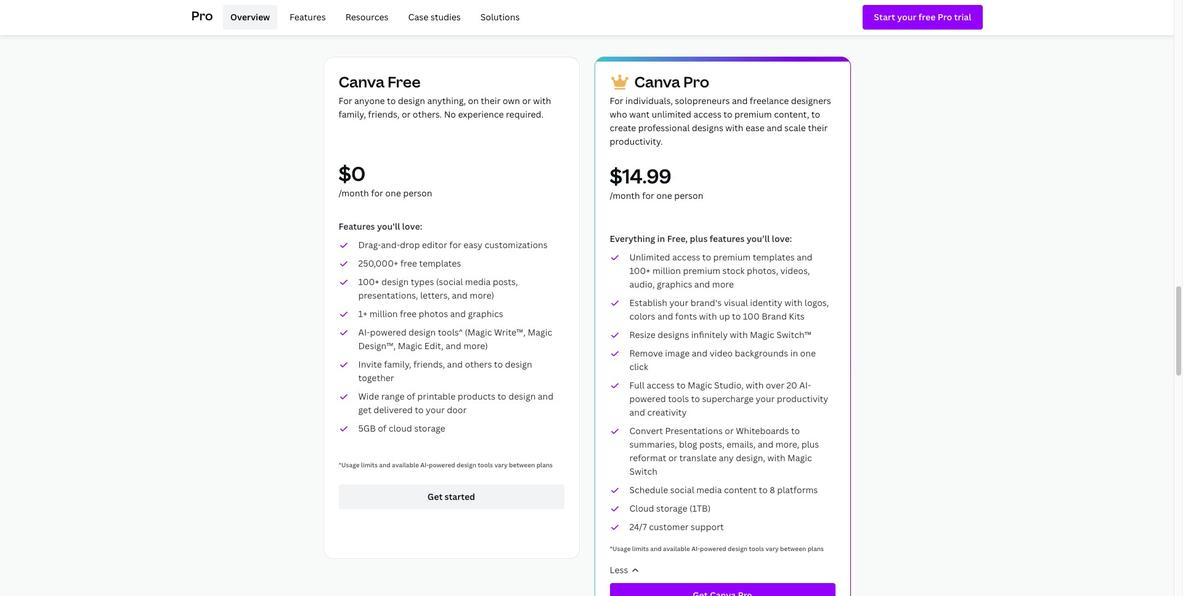 Task type: describe. For each thing, give the bounding box(es) containing it.
features
[[290, 11, 326, 23]]

solutions
[[480, 11, 520, 23]]

overview
[[230, 11, 270, 23]]

resources
[[345, 11, 389, 23]]

solutions link
[[473, 5, 527, 30]]

features link
[[282, 5, 333, 30]]

case studies link
[[401, 5, 468, 30]]

menu bar inside pro element
[[218, 5, 527, 30]]

pro element
[[191, 0, 982, 35]]



Task type: locate. For each thing, give the bounding box(es) containing it.
menu bar containing overview
[[218, 5, 527, 30]]

studies
[[430, 11, 461, 23]]

case studies
[[408, 11, 461, 23]]

overview link
[[223, 5, 277, 30]]

pro
[[191, 7, 213, 24]]

resources link
[[338, 5, 396, 30]]

menu bar
[[218, 5, 527, 30]]

case
[[408, 11, 428, 23]]



Task type: vqa. For each thing, say whether or not it's contained in the screenshot.
Pro Element
yes



